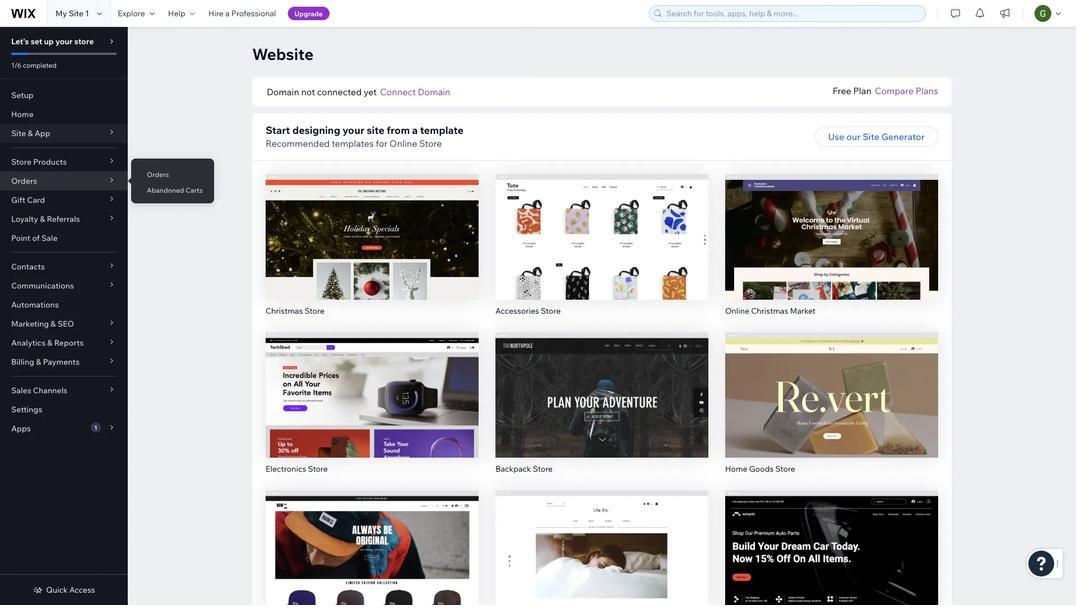 Task type: describe. For each thing, give the bounding box(es) containing it.
my site 1
[[55, 8, 89, 18]]

use our site generator
[[828, 131, 925, 142]]

& for site
[[28, 128, 33, 138]]

edit for accessories store
[[594, 222, 610, 234]]

quick
[[46, 585, 68, 595]]

1/6
[[11, 61, 21, 69]]

orders for orders popup button
[[11, 176, 37, 186]]

contacts
[[11, 262, 45, 272]]

1/6 completed
[[11, 61, 57, 69]]

for
[[376, 138, 388, 149]]

Search for tools, apps, help & more... field
[[663, 6, 922, 21]]

payments
[[43, 357, 80, 367]]

goods
[[749, 464, 774, 474]]

electronics store
[[266, 464, 328, 474]]

orders button
[[0, 172, 128, 191]]

& for billing
[[36, 357, 41, 367]]

from
[[387, 124, 410, 136]]

loyalty & referrals
[[11, 214, 80, 224]]

analytics
[[11, 338, 46, 348]]

analytics & reports button
[[0, 334, 128, 353]]

free
[[833, 85, 851, 96]]

backpack store
[[495, 464, 553, 474]]

hire a professional link
[[202, 0, 283, 27]]

compare plans button
[[875, 84, 938, 98]]

analytics & reports
[[11, 338, 84, 348]]

upgrade
[[295, 9, 323, 18]]

apps
[[11, 424, 31, 434]]

app
[[35, 128, 50, 138]]

seo
[[58, 319, 74, 329]]

1 vertical spatial online
[[725, 306, 749, 315]]

edit button for online christmas market
[[808, 218, 855, 238]]

store products button
[[0, 152, 128, 172]]

site & app
[[11, 128, 50, 138]]

designing
[[292, 124, 340, 136]]

help button
[[161, 0, 202, 27]]

edit for electronics store
[[364, 381, 381, 392]]

your inside 'sidebar' element
[[55, 36, 72, 46]]

billing & payments
[[11, 357, 80, 367]]

use our site generator button
[[815, 127, 938, 147]]

edit button for home goods store
[[808, 376, 855, 396]]

abandoned
[[147, 186, 184, 194]]

abandoned carts
[[147, 186, 203, 194]]

sales
[[11, 386, 31, 395]]

a inside start designing your site from a template recommended templates for online store
[[412, 124, 418, 136]]

store products
[[11, 157, 67, 167]]

edit for online christmas market
[[823, 222, 840, 234]]

gift
[[11, 195, 25, 205]]

setup link
[[0, 86, 128, 105]]

connected
[[317, 86, 362, 98]]

automations
[[11, 300, 59, 310]]

billing & payments button
[[0, 353, 128, 372]]

contacts button
[[0, 257, 128, 276]]

backpack
[[495, 464, 531, 474]]

site & app button
[[0, 124, 128, 143]]

sidebar element
[[0, 27, 128, 605]]

point of sale
[[11, 233, 58, 243]]

set
[[31, 36, 42, 46]]

generator
[[882, 131, 925, 142]]

completed
[[23, 61, 57, 69]]

automations link
[[0, 295, 128, 314]]

site inside dropdown button
[[11, 128, 26, 138]]

1 inside 'sidebar' element
[[94, 424, 97, 431]]

& for loyalty
[[40, 214, 45, 224]]

sale
[[41, 233, 58, 243]]

edit button for electronics store
[[349, 376, 396, 396]]

0 horizontal spatial 1
[[85, 8, 89, 18]]

help
[[168, 8, 185, 18]]

accessories
[[495, 306, 539, 315]]

of
[[32, 233, 40, 243]]

store inside start designing your site from a template recommended templates for online store
[[419, 138, 442, 149]]

1 horizontal spatial site
[[69, 8, 83, 18]]

site
[[367, 124, 384, 136]]

billing
[[11, 357, 34, 367]]

home for home
[[11, 109, 34, 119]]

store
[[74, 36, 94, 46]]

home for home goods store
[[725, 464, 748, 474]]

edit for backpack store
[[594, 381, 610, 392]]

start designing your site from a template recommended templates for online store
[[266, 124, 464, 149]]

your inside start designing your site from a template recommended templates for online store
[[343, 124, 364, 136]]

1 domain from the left
[[267, 86, 299, 98]]

let's
[[11, 36, 29, 46]]

settings link
[[0, 400, 128, 419]]

orders for orders link
[[147, 170, 169, 179]]

orders link
[[131, 165, 214, 184]]

& for analytics
[[47, 338, 52, 348]]



Task type: vqa. For each thing, say whether or not it's contained in the screenshot.
New Alert
no



Task type: locate. For each thing, give the bounding box(es) containing it.
yet
[[364, 86, 377, 98]]

1 horizontal spatial domain
[[418, 86, 450, 98]]

domain
[[267, 86, 299, 98], [418, 86, 450, 98]]

0 vertical spatial online
[[390, 138, 417, 149]]

home down setup
[[11, 109, 34, 119]]

0 horizontal spatial domain
[[267, 86, 299, 98]]

edit
[[364, 222, 381, 234], [594, 222, 610, 234], [823, 222, 840, 234], [364, 381, 381, 392], [594, 381, 610, 392], [823, 381, 840, 392], [364, 539, 381, 550], [594, 539, 610, 550], [823, 539, 840, 550]]

marketing & seo
[[11, 319, 74, 329]]

christmas
[[266, 306, 303, 315], [751, 306, 788, 315]]

sales channels button
[[0, 381, 128, 400]]

domain not connected yet connect domain
[[267, 86, 450, 98]]

1 horizontal spatial orders
[[147, 170, 169, 179]]

2 domain from the left
[[418, 86, 450, 98]]

1 horizontal spatial home
[[725, 464, 748, 474]]

gift card
[[11, 195, 45, 205]]

orders
[[147, 170, 169, 179], [11, 176, 37, 186]]

site right my
[[69, 8, 83, 18]]

abandoned carts link
[[131, 180, 214, 200]]

your right up
[[55, 36, 72, 46]]

0 horizontal spatial your
[[55, 36, 72, 46]]

domain right connect
[[418, 86, 450, 98]]

not
[[301, 86, 315, 98]]

reports
[[54, 338, 84, 348]]

0 vertical spatial a
[[225, 8, 230, 18]]

connect
[[380, 86, 416, 98]]

home link
[[0, 105, 128, 124]]

online
[[390, 138, 417, 149], [725, 306, 749, 315]]

& right loyalty
[[40, 214, 45, 224]]

carts
[[186, 186, 203, 194]]

site left the app
[[11, 128, 26, 138]]

free plan compare plans
[[833, 85, 938, 96]]

site
[[69, 8, 83, 18], [11, 128, 26, 138], [863, 131, 880, 142]]

setup
[[11, 90, 33, 100]]

& for marketing
[[51, 319, 56, 329]]

let's set up your store
[[11, 36, 94, 46]]

sales channels
[[11, 386, 67, 395]]

domain left the not
[[267, 86, 299, 98]]

channels
[[33, 386, 67, 395]]

compare
[[875, 85, 914, 96]]

your
[[55, 36, 72, 46], [343, 124, 364, 136]]

& right 'billing'
[[36, 357, 41, 367]]

1 right my
[[85, 8, 89, 18]]

1 horizontal spatial christmas
[[751, 306, 788, 315]]

view button
[[348, 242, 396, 262], [808, 242, 856, 262], [348, 400, 396, 420], [578, 400, 626, 420], [808, 400, 856, 420], [348, 558, 396, 578], [578, 558, 626, 578], [808, 558, 856, 578]]

home goods store
[[725, 464, 795, 474]]

1
[[85, 8, 89, 18], [94, 424, 97, 431]]

upgrade button
[[288, 7, 329, 20]]

0 vertical spatial 1
[[85, 8, 89, 18]]

loyalty
[[11, 214, 38, 224]]

hire a professional
[[208, 8, 276, 18]]

up
[[44, 36, 54, 46]]

1 christmas from the left
[[266, 306, 303, 315]]

0 horizontal spatial home
[[11, 109, 34, 119]]

market
[[790, 306, 816, 315]]

start
[[266, 124, 290, 136]]

1 vertical spatial home
[[725, 464, 748, 474]]

hire
[[208, 8, 224, 18]]

online inside start designing your site from a template recommended templates for online store
[[390, 138, 417, 149]]

online christmas market
[[725, 306, 816, 315]]

1 vertical spatial your
[[343, 124, 364, 136]]

templates
[[332, 138, 374, 149]]

quick access button
[[33, 585, 95, 595]]

a right hire at the top
[[225, 8, 230, 18]]

marketing & seo button
[[0, 314, 128, 334]]

a right from
[[412, 124, 418, 136]]

recommended
[[266, 138, 330, 149]]

orders up gift card
[[11, 176, 37, 186]]

connect domain button
[[380, 85, 450, 99]]

&
[[28, 128, 33, 138], [40, 214, 45, 224], [51, 319, 56, 329], [47, 338, 52, 348], [36, 357, 41, 367]]

1 horizontal spatial 1
[[94, 424, 97, 431]]

my
[[55, 8, 67, 18]]

0 vertical spatial home
[[11, 109, 34, 119]]

card
[[27, 195, 45, 205]]

point of sale link
[[0, 229, 128, 248]]

store
[[419, 138, 442, 149], [11, 157, 31, 167], [305, 306, 325, 315], [541, 306, 561, 315], [308, 464, 328, 474], [533, 464, 553, 474], [775, 464, 795, 474]]

store inside store products popup button
[[11, 157, 31, 167]]

template
[[420, 124, 464, 136]]

home inside 'sidebar' element
[[11, 109, 34, 119]]

point
[[11, 233, 30, 243]]

communications
[[11, 281, 74, 291]]

0 horizontal spatial christmas
[[266, 306, 303, 315]]

home left goods
[[725, 464, 748, 474]]

electronics
[[266, 464, 306, 474]]

& left the reports
[[47, 338, 52, 348]]

edit for christmas store
[[364, 222, 381, 234]]

access
[[69, 585, 95, 595]]

referrals
[[47, 214, 80, 224]]

communications button
[[0, 276, 128, 295]]

settings
[[11, 405, 42, 415]]

orders inside popup button
[[11, 176, 37, 186]]

0 horizontal spatial orders
[[11, 176, 37, 186]]

1 horizontal spatial online
[[725, 306, 749, 315]]

use
[[828, 131, 844, 142]]

edit button for backpack store
[[578, 376, 626, 396]]

your up templates
[[343, 124, 364, 136]]

1 vertical spatial 1
[[94, 424, 97, 431]]

1 vertical spatial a
[[412, 124, 418, 136]]

edit for home goods store
[[823, 381, 840, 392]]

loyalty & referrals button
[[0, 210, 128, 229]]

accessories store
[[495, 306, 561, 315]]

plans
[[916, 85, 938, 96]]

plan
[[853, 85, 872, 96]]

professional
[[231, 8, 276, 18]]

0 vertical spatial your
[[55, 36, 72, 46]]

our
[[846, 131, 861, 142]]

2 horizontal spatial site
[[863, 131, 880, 142]]

0 horizontal spatial online
[[390, 138, 417, 149]]

products
[[33, 157, 67, 167]]

orders up abandoned
[[147, 170, 169, 179]]

site right our
[[863, 131, 880, 142]]

& left seo
[[51, 319, 56, 329]]

marketing
[[11, 319, 49, 329]]

edit button for christmas store
[[349, 218, 396, 238]]

edit button for accessories store
[[578, 218, 626, 238]]

0 horizontal spatial a
[[225, 8, 230, 18]]

1 horizontal spatial a
[[412, 124, 418, 136]]

1 down settings link
[[94, 424, 97, 431]]

gift card button
[[0, 191, 128, 210]]

site inside button
[[863, 131, 880, 142]]

1 horizontal spatial your
[[343, 124, 364, 136]]

& left the app
[[28, 128, 33, 138]]

explore
[[118, 8, 145, 18]]

2 christmas from the left
[[751, 306, 788, 315]]

0 horizontal spatial site
[[11, 128, 26, 138]]

website
[[252, 44, 314, 64]]



